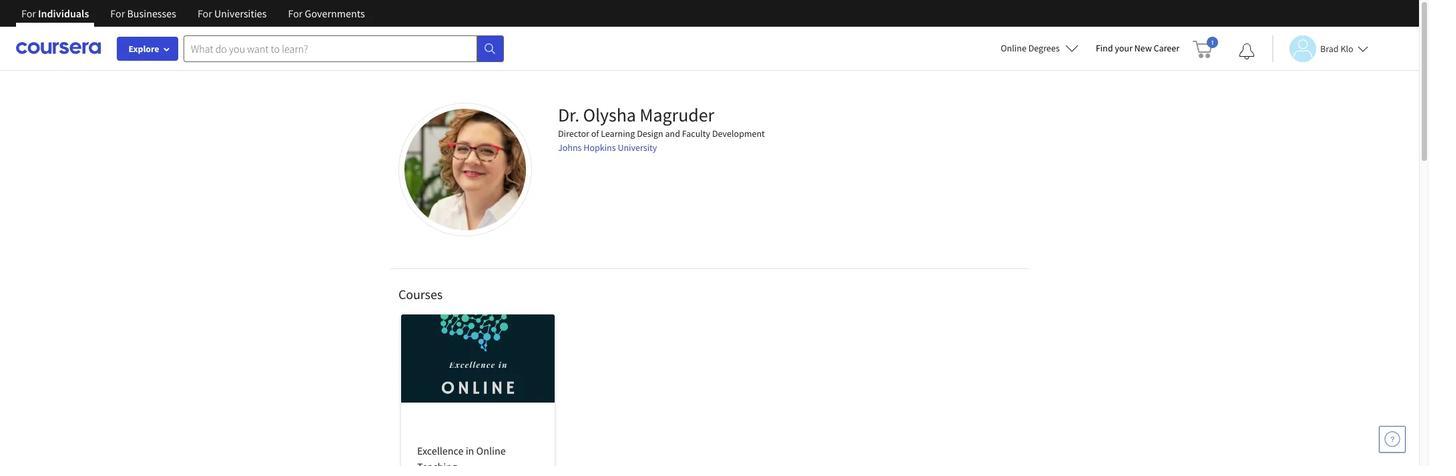 Task type: locate. For each thing, give the bounding box(es) containing it.
and
[[666, 128, 681, 140]]

for left universities
[[198, 7, 212, 20]]

online degrees
[[1001, 42, 1060, 54]]

teaching
[[417, 460, 458, 466]]

online inside excellence in online teaching
[[477, 444, 506, 458]]

individuals
[[38, 7, 89, 20]]

university
[[618, 142, 657, 154]]

faculty
[[682, 128, 711, 140]]

career
[[1154, 42, 1180, 54]]

coursera image
[[16, 38, 101, 59]]

find your new career
[[1096, 42, 1180, 54]]

0 horizontal spatial online
[[477, 444, 506, 458]]

for
[[21, 7, 36, 20], [110, 7, 125, 20], [198, 7, 212, 20], [288, 7, 303, 20]]

for businesses
[[110, 7, 176, 20]]

4 for from the left
[[288, 7, 303, 20]]

design
[[637, 128, 664, 140]]

for left governments
[[288, 7, 303, 20]]

for for universities
[[198, 7, 212, 20]]

klo
[[1341, 42, 1354, 54]]

excellence
[[417, 444, 464, 458]]

universities
[[214, 7, 267, 20]]

1 for from the left
[[21, 7, 36, 20]]

1 vertical spatial online
[[477, 444, 506, 458]]

businesses
[[127, 7, 176, 20]]

explore
[[129, 43, 159, 55]]

None search field
[[184, 35, 504, 62]]

of
[[592, 128, 599, 140]]

excellence in online teaching
[[417, 444, 506, 466]]

hopkins
[[584, 142, 616, 154]]

2 for from the left
[[110, 7, 125, 20]]

degrees
[[1029, 42, 1060, 54]]

help center image
[[1385, 431, 1401, 447]]

0 vertical spatial online
[[1001, 42, 1027, 54]]

for left businesses
[[110, 7, 125, 20]]

director
[[558, 128, 590, 140]]

show notifications image
[[1240, 43, 1256, 59]]

for for businesses
[[110, 7, 125, 20]]

online
[[1001, 42, 1027, 54], [477, 444, 506, 458]]

explore button
[[117, 37, 178, 61]]

learning
[[601, 128, 635, 140]]

online left degrees
[[1001, 42, 1027, 54]]

1 horizontal spatial online
[[1001, 42, 1027, 54]]

shopping cart: 1 item image
[[1194, 37, 1219, 58]]

your
[[1116, 42, 1133, 54]]

online right in
[[477, 444, 506, 458]]

for left the individuals
[[21, 7, 36, 20]]

new
[[1135, 42, 1153, 54]]

find your new career link
[[1090, 40, 1187, 57]]

3 for from the left
[[198, 7, 212, 20]]

johns hopkins university link
[[558, 142, 657, 154]]

brad
[[1321, 42, 1340, 54]]



Task type: vqa. For each thing, say whether or not it's contained in the screenshot.
Dr. at the top left of the page
yes



Task type: describe. For each thing, give the bounding box(es) containing it.
What do you want to learn? text field
[[184, 35, 478, 62]]

johns
[[558, 142, 582, 154]]

governments
[[305, 7, 365, 20]]

brad klo
[[1321, 42, 1354, 54]]

olysha
[[583, 103, 636, 127]]

dr.
[[558, 103, 580, 127]]

for for governments
[[288, 7, 303, 20]]

online inside online degrees dropdown button
[[1001, 42, 1027, 54]]

profile image
[[399, 103, 532, 236]]

excellence in online teaching link
[[401, 315, 555, 466]]

for governments
[[288, 7, 365, 20]]

in
[[466, 444, 474, 458]]

development
[[713, 128, 765, 140]]

banner navigation
[[11, 0, 376, 37]]

magruder
[[640, 103, 715, 127]]

online degrees button
[[991, 33, 1090, 63]]

for individuals
[[21, 7, 89, 20]]

brad klo button
[[1273, 35, 1369, 62]]

for universities
[[198, 7, 267, 20]]

find
[[1096, 42, 1114, 54]]

for for individuals
[[21, 7, 36, 20]]

dr. olysha magruder director of learning design and faculty development johns hopkins university
[[558, 103, 765, 154]]

courses
[[399, 286, 443, 303]]



